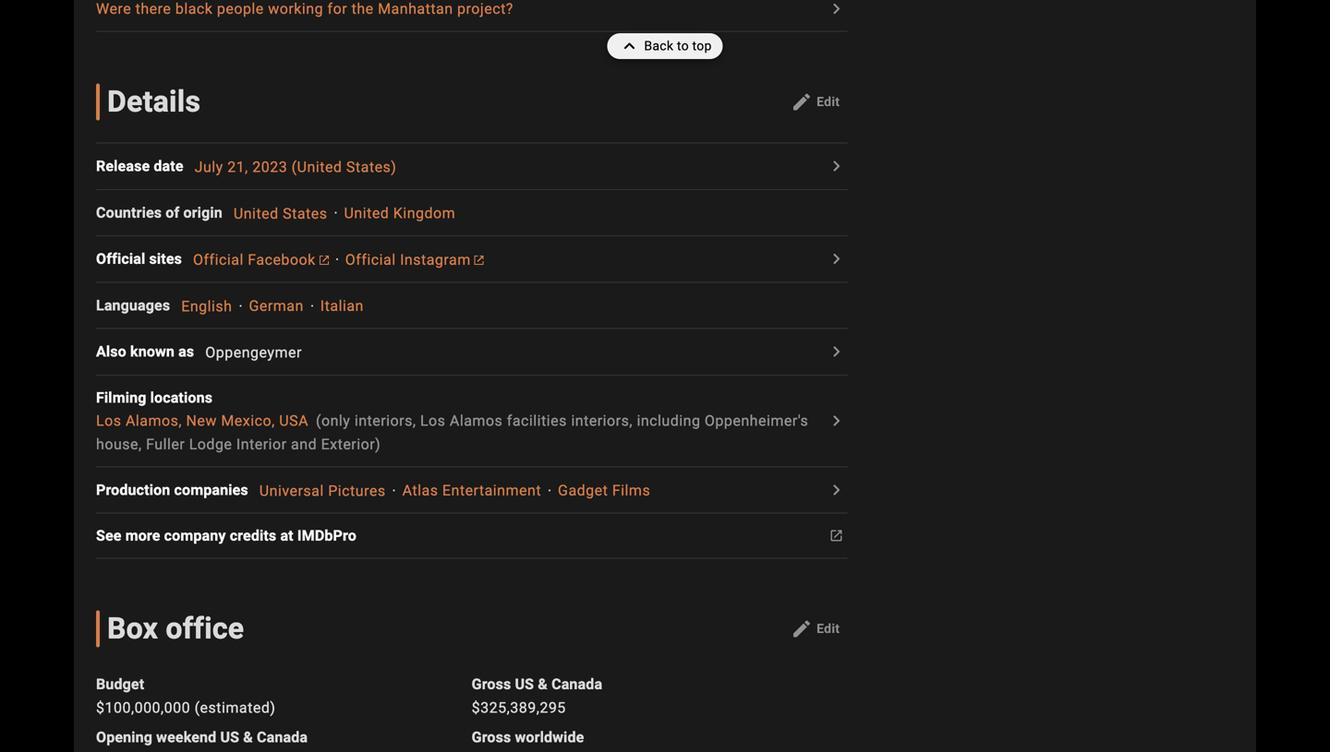 Task type: describe. For each thing, give the bounding box(es) containing it.
opening
[[96, 729, 152, 747]]

(estimated)
[[195, 700, 276, 717]]

were
[[96, 0, 131, 18]]

facilities
[[507, 413, 567, 430]]

canada inside gross us & canada $325,389,295
[[551, 676, 602, 694]]

& inside gross us & canada $325,389,295
[[538, 676, 548, 694]]

back to top button
[[607, 33, 723, 59]]

credits
[[230, 528, 276, 545]]

facebook
[[248, 251, 316, 269]]

edit button for box office
[[783, 615, 847, 644]]

2023
[[252, 158, 287, 176]]

official for official sites
[[96, 250, 145, 268]]

gross for gross worldwide
[[472, 729, 511, 747]]

(only interiors, los alamos facilities interiors, including oppenheimer's house, fuller lodge interior and exterior)
[[96, 413, 808, 453]]

filming
[[96, 389, 146, 407]]

english
[[181, 298, 232, 315]]

german
[[249, 298, 304, 315]]

launch inline image
[[474, 256, 484, 265]]

los alamos, new mexico, usa button
[[96, 413, 308, 430]]

los alamos, new mexico, usa
[[96, 413, 308, 430]]

united for united states
[[234, 205, 279, 222]]

(united
[[292, 158, 342, 176]]

italian button
[[320, 298, 364, 315]]

official for official instagram
[[345, 251, 396, 269]]

lodge
[[189, 436, 232, 453]]

see more image for also known as
[[825, 341, 847, 363]]

mexico,
[[221, 413, 275, 430]]

see more company credits at imdbpro
[[96, 528, 356, 545]]

21,
[[227, 158, 248, 176]]

at
[[280, 528, 293, 545]]

united for united kingdom
[[344, 205, 389, 222]]

more
[[125, 528, 160, 545]]

pictures
[[328, 482, 386, 500]]

los inside (only interiors, los alamos facilities interiors, including oppenheimer's house, fuller lodge interior and exterior)
[[420, 413, 446, 430]]

edit button for details
[[783, 87, 847, 117]]

gadget films
[[558, 482, 650, 500]]

official facebook button
[[193, 251, 329, 269]]

see the answer image
[[825, 0, 847, 20]]

entertainment
[[442, 482, 541, 500]]

known
[[130, 343, 175, 361]]

gadget
[[558, 482, 608, 500]]

see more image for release date
[[825, 155, 847, 177]]

opening weekend us & canada
[[96, 729, 308, 747]]

see
[[96, 528, 122, 545]]

atlas entertainment
[[402, 482, 541, 500]]

manhattan
[[378, 0, 453, 18]]

oppengeymer
[[205, 344, 302, 361]]

july 21, 2023 (united states)
[[195, 158, 397, 176]]

united kingdom
[[344, 205, 455, 222]]

locations
[[150, 389, 212, 407]]

instagram
[[400, 251, 471, 269]]

release date button
[[96, 155, 195, 177]]

filming locations button
[[96, 387, 224, 409]]

alamos
[[450, 413, 503, 430]]

exterior)
[[321, 436, 381, 453]]

german button
[[249, 298, 304, 315]]

official facebook
[[193, 251, 316, 269]]

1 vertical spatial &
[[243, 729, 253, 747]]

were there black people working for the manhattan project?
[[96, 0, 513, 18]]

also
[[96, 343, 126, 361]]

office
[[166, 612, 244, 647]]

states
[[283, 205, 327, 222]]

back to top
[[644, 38, 712, 54]]

there
[[135, 0, 171, 18]]

production
[[96, 482, 170, 499]]

us inside gross us & canada $325,389,295
[[515, 676, 534, 694]]

gross worldwide
[[472, 729, 584, 747]]

$100,000,000
[[96, 700, 190, 717]]

box office
[[107, 612, 244, 647]]

official for official facebook
[[193, 251, 244, 269]]

of
[[166, 204, 180, 222]]

working
[[268, 0, 323, 18]]

imdbpro
[[297, 528, 356, 545]]

weekend
[[156, 729, 216, 747]]



Task type: locate. For each thing, give the bounding box(es) containing it.
atlas entertainment button
[[402, 482, 541, 500]]

edit for details
[[817, 94, 840, 109]]

interior
[[236, 436, 287, 453]]

1 vertical spatial edit image
[[791, 619, 813, 641]]

1 gross from the top
[[472, 676, 511, 694]]

2 gross from the top
[[472, 729, 511, 747]]

films
[[612, 482, 650, 500]]

us up the $325,389,295 on the bottom left of page
[[515, 676, 534, 694]]

box
[[107, 612, 158, 647]]

1 horizontal spatial canada
[[551, 676, 602, 694]]

new
[[186, 413, 217, 430]]

official left sites at the left top
[[96, 250, 145, 268]]

1 vertical spatial canada
[[257, 729, 308, 747]]

filming locations
[[96, 389, 212, 407]]

0 horizontal spatial interiors,
[[355, 413, 416, 430]]

july
[[195, 158, 223, 176]]

also known as button
[[96, 341, 205, 363]]

2 edit button from the top
[[783, 615, 847, 644]]

(only
[[316, 413, 350, 430]]

details
[[107, 85, 201, 119]]

1 los from the left
[[96, 413, 121, 430]]

1 horizontal spatial interiors,
[[571, 413, 633, 430]]

0 vertical spatial &
[[538, 676, 548, 694]]

budget
[[96, 676, 144, 694]]

1 horizontal spatial &
[[538, 676, 548, 694]]

& down (estimated)
[[243, 729, 253, 747]]

0 vertical spatial gross
[[472, 676, 511, 694]]

gross us & canada $325,389,295
[[472, 676, 602, 717]]

launch inline image
[[319, 256, 329, 265]]

2 interiors, from the left
[[571, 413, 633, 430]]

release date
[[96, 158, 183, 175]]

sites
[[149, 250, 182, 268]]

1 see more image from the top
[[825, 410, 847, 432]]

0 vertical spatial edit
[[817, 94, 840, 109]]

0 horizontal spatial &
[[243, 729, 253, 747]]

0 vertical spatial edit image
[[791, 91, 813, 113]]

&
[[538, 676, 548, 694], [243, 729, 253, 747]]

1 edit from the top
[[817, 94, 840, 109]]

for
[[327, 0, 347, 18]]

companies
[[174, 482, 248, 499]]

project?
[[457, 0, 513, 18]]

see more image for universal pictures
[[825, 479, 847, 502]]

edit image for details
[[791, 91, 813, 113]]

$325,389,295
[[472, 700, 566, 717]]

1 horizontal spatial us
[[515, 676, 534, 694]]

3 see more image from the top
[[825, 341, 847, 363]]

los left alamos
[[420, 413, 446, 430]]

as
[[178, 343, 194, 361]]

canada down (estimated)
[[257, 729, 308, 747]]

back
[[644, 38, 673, 54]]

and
[[291, 436, 317, 453]]

us down (estimated)
[[220, 729, 239, 747]]

see more image for official sites
[[825, 248, 847, 270]]

fuller
[[146, 436, 185, 453]]

date
[[154, 158, 183, 175]]

1 see more image from the top
[[825, 155, 847, 177]]

official inside button
[[96, 250, 145, 268]]

interiors, up the exterior)
[[355, 413, 416, 430]]

0 horizontal spatial los
[[96, 413, 121, 430]]

see more image
[[825, 155, 847, 177], [825, 248, 847, 270], [825, 341, 847, 363], [825, 525, 847, 547]]

black
[[175, 0, 213, 18]]

edit for box office
[[817, 622, 840, 637]]

production companies button
[[96, 479, 259, 502]]

canada
[[551, 676, 602, 694], [257, 729, 308, 747]]

top
[[692, 38, 712, 54]]

1 interiors, from the left
[[355, 413, 416, 430]]

gross up the $325,389,295 on the bottom left of page
[[472, 676, 511, 694]]

2 los from the left
[[420, 413, 446, 430]]

company
[[164, 528, 226, 545]]

gross
[[472, 676, 511, 694], [472, 729, 511, 747]]

see more company credits at imdbpro button
[[96, 525, 368, 547]]

interiors, right facilities
[[571, 413, 633, 430]]

countries of origin
[[96, 204, 222, 222]]

gross down the $325,389,295 on the bottom left of page
[[472, 729, 511, 747]]

universal pictures button
[[259, 482, 386, 500]]

were there black people working for the manhattan project? button
[[96, 0, 823, 20]]

0 vertical spatial see more image
[[825, 410, 847, 432]]

july 21, 2023 (united states) button
[[195, 158, 397, 176]]

universal
[[259, 482, 324, 500]]

1 vertical spatial edit button
[[783, 615, 847, 644]]

2 official from the left
[[193, 251, 244, 269]]

1 horizontal spatial united
[[344, 205, 389, 222]]

united down states)
[[344, 205, 389, 222]]

gross inside gross us & canada $325,389,295
[[472, 676, 511, 694]]

1 vertical spatial gross
[[472, 729, 511, 747]]

0 horizontal spatial united
[[234, 205, 279, 222]]

house,
[[96, 436, 142, 453]]

official right launch inline image in the top of the page
[[345, 251, 396, 269]]

los up "house,"
[[96, 413, 121, 430]]

canada up worldwide
[[551, 676, 602, 694]]

0 vertical spatial canada
[[551, 676, 602, 694]]

2 united from the left
[[344, 205, 389, 222]]

italian
[[320, 298, 364, 315]]

gross for gross us & canada $325,389,295
[[472, 676, 511, 694]]

edit button
[[783, 87, 847, 117], [783, 615, 847, 644]]

edit image for box office
[[791, 619, 813, 641]]

edit image
[[791, 91, 813, 113], [791, 619, 813, 641]]

2 see more image from the top
[[825, 479, 847, 502]]

english button
[[181, 298, 232, 315]]

also known as
[[96, 343, 194, 361]]

2 see more image from the top
[[825, 248, 847, 270]]

atlas
[[402, 482, 438, 500]]

& up the $325,389,295 on the bottom left of page
[[538, 676, 548, 694]]

oppenheimer's
[[705, 413, 808, 430]]

alamos,
[[126, 413, 182, 430]]

official sites
[[96, 250, 182, 268]]

2 horizontal spatial official
[[345, 251, 396, 269]]

official instagram
[[345, 251, 471, 269]]

worldwide
[[515, 729, 584, 747]]

los
[[96, 413, 121, 430], [420, 413, 446, 430]]

production companies
[[96, 482, 248, 499]]

1 edit image from the top
[[791, 91, 813, 113]]

1 official from the left
[[96, 250, 145, 268]]

1 horizontal spatial official
[[193, 251, 244, 269]]

see more image
[[825, 410, 847, 432], [825, 479, 847, 502]]

1 edit button from the top
[[783, 87, 847, 117]]

3 official from the left
[[345, 251, 396, 269]]

1 vertical spatial us
[[220, 729, 239, 747]]

0 horizontal spatial official
[[96, 250, 145, 268]]

to
[[677, 38, 689, 54]]

official up english button
[[193, 251, 244, 269]]

kingdom
[[393, 205, 455, 222]]

usa
[[279, 413, 308, 430]]

0 horizontal spatial canada
[[257, 729, 308, 747]]

2 edit image from the top
[[791, 619, 813, 641]]

2 edit from the top
[[817, 622, 840, 637]]

1 horizontal spatial los
[[420, 413, 446, 430]]

1 vertical spatial edit
[[817, 622, 840, 637]]

0 vertical spatial us
[[515, 676, 534, 694]]

people
[[217, 0, 264, 18]]

states)
[[346, 158, 397, 176]]

languages
[[96, 297, 170, 314]]

edit
[[817, 94, 840, 109], [817, 622, 840, 637]]

united up official facebook
[[234, 205, 279, 222]]

united kingdom button
[[344, 205, 455, 222]]

0 horizontal spatial us
[[220, 729, 239, 747]]

4 see more image from the top
[[825, 525, 847, 547]]

0 vertical spatial edit button
[[783, 87, 847, 117]]

countries
[[96, 204, 162, 222]]

budget $100,000,000 (estimated)
[[96, 676, 276, 717]]

united states
[[234, 205, 327, 222]]

expand less image
[[618, 33, 644, 59]]

1 vertical spatial see more image
[[825, 479, 847, 502]]

official sites button
[[96, 248, 193, 270]]

united
[[234, 205, 279, 222], [344, 205, 389, 222]]

origin
[[183, 204, 222, 222]]

see more image for los alamos, new mexico, usa
[[825, 410, 847, 432]]

united states button
[[234, 205, 327, 222]]

official instagram button
[[345, 251, 484, 269]]

including
[[637, 413, 701, 430]]

1 united from the left
[[234, 205, 279, 222]]



Task type: vqa. For each thing, say whether or not it's contained in the screenshot.
working
yes



